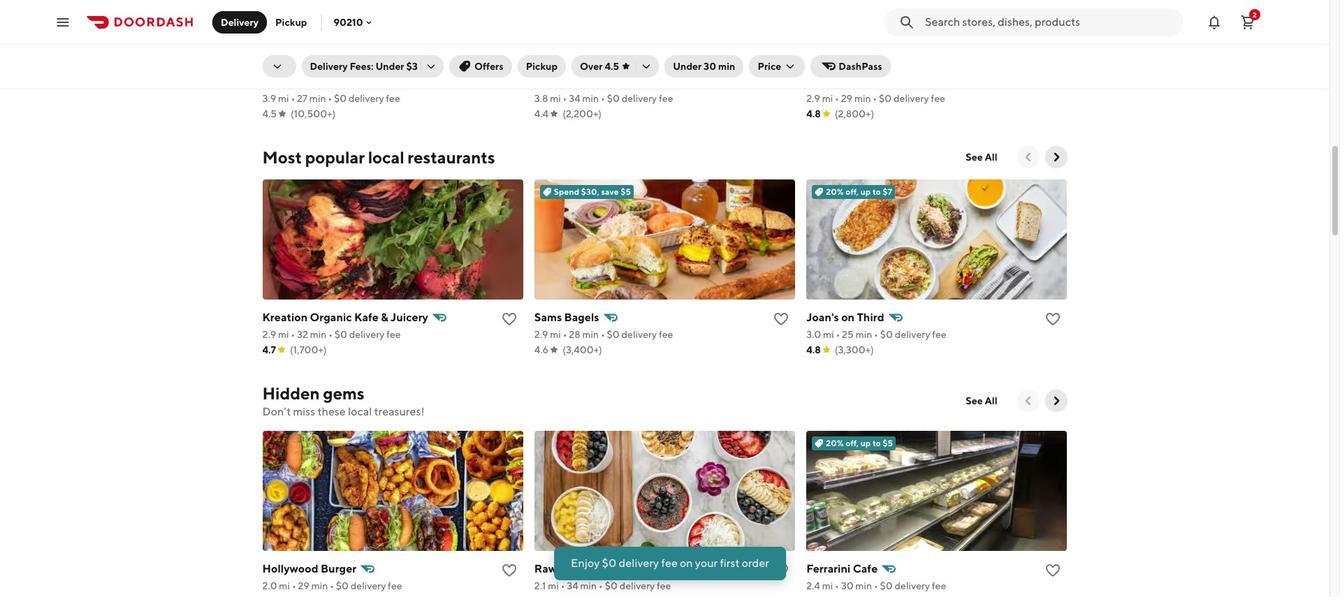 Task type: locate. For each thing, give the bounding box(es) containing it.
min
[[718, 61, 736, 72], [310, 93, 326, 104], [583, 93, 599, 104], [855, 93, 871, 104], [310, 329, 327, 340], [583, 329, 599, 340], [856, 329, 873, 340], [311, 581, 328, 592], [580, 581, 597, 592], [856, 581, 872, 592]]

1 vertical spatial see all link
[[958, 390, 1006, 412]]

2 see from the top
[[966, 396, 983, 407]]

min up (2,800+)
[[855, 93, 871, 104]]

1 next button of carousel image from the top
[[1049, 150, 1063, 164]]

delivery for delivery
[[221, 16, 259, 28]]

delivery
[[349, 93, 384, 104], [622, 93, 657, 104], [894, 93, 929, 104], [349, 329, 385, 340], [622, 329, 657, 340], [895, 329, 931, 340], [619, 557, 659, 570], [351, 581, 386, 592], [620, 581, 655, 592], [895, 581, 930, 592]]

1 horizontal spatial $5
[[883, 438, 893, 449]]

0 vertical spatial 4.8
[[807, 108, 821, 120]]

$7
[[883, 187, 893, 197]]

4.5
[[605, 61, 619, 72], [262, 108, 277, 120]]

4.5 up box
[[605, 61, 619, 72]]

mi for mcdonald's
[[278, 93, 289, 104]]

34 for rawberri
[[567, 581, 579, 592]]

min down hollywood burger
[[311, 581, 328, 592]]

see for ferrarini cafe
[[966, 396, 983, 407]]

juicery
[[391, 311, 428, 324]]

see all link for joan's on third
[[958, 146, 1006, 168]]

• left 25
[[836, 329, 840, 340]]

1 vertical spatial 34
[[567, 581, 579, 592]]

1 horizontal spatial under
[[673, 61, 702, 72]]

• down mike's at the top right
[[873, 93, 877, 104]]

1 horizontal spatial pickup
[[526, 61, 558, 72]]

enjoy
[[571, 557, 600, 570]]

under inside button
[[673, 61, 702, 72]]

1 20% from the top
[[826, 187, 844, 197]]

third
[[857, 311, 885, 324]]

1 vertical spatial up
[[861, 438, 871, 449]]

•
[[291, 93, 295, 104], [328, 93, 332, 104], [563, 93, 567, 104], [601, 93, 605, 104], [835, 93, 839, 104], [873, 93, 877, 104], [291, 329, 295, 340], [329, 329, 333, 340], [563, 329, 567, 340], [601, 329, 605, 340], [836, 329, 840, 340], [874, 329, 879, 340], [292, 581, 296, 592], [330, 581, 334, 592], [561, 581, 565, 592], [599, 581, 603, 592], [835, 581, 839, 592], [874, 581, 878, 592]]

4.4
[[535, 108, 549, 120]]

all left previous button of carousel image
[[985, 152, 998, 163]]

click to add this store to your saved list image for sams bagels
[[773, 311, 790, 328]]

2 see all from the top
[[966, 396, 998, 407]]

kafe
[[354, 311, 379, 324]]

3.8 mi • 34 min • $​0 delivery fee
[[535, 93, 673, 104]]

0 vertical spatial all
[[985, 152, 998, 163]]

dashpass
[[839, 61, 883, 72]]

mi right 3.8
[[550, 93, 561, 104]]

2 4.8 from the top
[[807, 345, 821, 356]]

4.5 inside over 4.5 button
[[605, 61, 619, 72]]

2.1 mi • 34 min • $​0 delivery fee
[[535, 581, 671, 592]]

1 horizontal spatial 29
[[841, 93, 853, 104]]

4.7
[[262, 345, 276, 356]]

1 horizontal spatial 2.9
[[535, 329, 548, 340]]

1 vertical spatial off,
[[846, 438, 859, 449]]

restaurants
[[408, 147, 495, 167]]

min right the 28 on the left
[[583, 329, 599, 340]]

1 horizontal spatial 4.5
[[605, 61, 619, 72]]

0 vertical spatial pickup button
[[267, 11, 316, 33]]

34 down 'rawberri'
[[567, 581, 579, 592]]

click to add this store to your saved list image
[[501, 75, 518, 92], [773, 75, 790, 92], [501, 311, 518, 328], [773, 311, 790, 328], [773, 563, 790, 579], [1045, 563, 1062, 579]]

4.5 down 3.9
[[262, 108, 277, 120]]

2.4 mi • 30 min • $​0 delivery fee
[[807, 581, 947, 592]]

delivery inside button
[[221, 16, 259, 28]]

0 vertical spatial 4.5
[[605, 61, 619, 72]]

all for ferrarini cafe
[[985, 396, 998, 407]]

in
[[561, 75, 570, 88]]

29
[[841, 93, 853, 104], [298, 581, 310, 592]]

delivery for delivery fees: under $3
[[310, 61, 348, 72]]

pickup
[[275, 16, 307, 28], [526, 61, 558, 72]]

mi for hollywood burger
[[279, 581, 290, 592]]

delivery for joan's on third
[[895, 329, 931, 340]]

0 vertical spatial delivery
[[221, 16, 259, 28]]

fee for joan's on third
[[933, 329, 947, 340]]

pickup right 'delivery' button
[[275, 16, 307, 28]]

delivery fees: under $3
[[310, 61, 418, 72]]

delivery for jersey mike's subs
[[894, 93, 929, 104]]

see all link left previous button of carousel icon
[[958, 390, 1006, 412]]

(2,200+)
[[563, 108, 602, 120]]

1 vertical spatial all
[[985, 396, 998, 407]]

min down "cafe"
[[856, 581, 872, 592]]

kreation
[[262, 311, 308, 324]]

2.9 up 4.6
[[535, 329, 548, 340]]

$​0 for jersey mike's subs
[[879, 93, 892, 104]]

2.9
[[807, 93, 820, 104], [262, 329, 276, 340], [535, 329, 548, 340]]

1 up from the top
[[861, 187, 871, 197]]

29 down hollywood burger
[[298, 581, 310, 592]]

see all link for ferrarini cafe
[[958, 390, 1006, 412]]

on up 25
[[842, 311, 855, 324]]

all left previous button of carousel icon
[[985, 396, 998, 407]]

mi for ferrarini cafe
[[822, 581, 833, 592]]

delivery for jack in the box
[[622, 93, 657, 104]]

1 to from the top
[[873, 187, 881, 197]]

4.8 down jersey
[[807, 108, 821, 120]]

1 vertical spatial 4.8
[[807, 345, 821, 356]]

1 horizontal spatial delivery
[[310, 61, 348, 72]]

all for joan's on third
[[985, 152, 998, 163]]

joan's on third
[[807, 311, 885, 324]]

30 left the price
[[704, 61, 716, 72]]

0 vertical spatial to
[[873, 187, 881, 197]]

mi for jack in the box
[[550, 93, 561, 104]]

order
[[742, 557, 769, 570]]

pickup button
[[267, 11, 316, 33], [518, 55, 566, 78]]

enjoy $0 delivery fee on your first order
[[571, 557, 769, 570]]

see left previous button of carousel image
[[966, 152, 983, 163]]

mi right the 2.4
[[822, 581, 833, 592]]

mi for jersey mike's subs
[[822, 93, 833, 104]]

1 vertical spatial to
[[873, 438, 881, 449]]

fee for kreation organic kafe & juicery
[[387, 329, 401, 340]]

4.8
[[807, 108, 821, 120], [807, 345, 821, 356]]

0 vertical spatial next button of carousel image
[[1049, 150, 1063, 164]]

1 horizontal spatial on
[[842, 311, 855, 324]]

2 horizontal spatial 2.9
[[807, 93, 820, 104]]

20% for joan's
[[826, 187, 844, 197]]

pickup button left '90210'
[[267, 11, 316, 33]]

organic
[[310, 311, 352, 324]]

3.0 mi • 25 min • $​0 delivery fee
[[807, 329, 947, 340]]

on left your at the bottom right of page
[[680, 557, 693, 570]]

over 4.5
[[580, 61, 619, 72]]

next button of carousel image right previous button of carousel icon
[[1049, 394, 1063, 408]]

• down burger
[[330, 581, 334, 592]]

90210
[[334, 16, 363, 28]]

mi down the kreation
[[278, 329, 289, 340]]

1 vertical spatial see
[[966, 396, 983, 407]]

up for cafe
[[861, 438, 871, 449]]

1 vertical spatial 30
[[841, 581, 854, 592]]

2 see all link from the top
[[958, 390, 1006, 412]]

fee for ferrarini cafe
[[932, 581, 947, 592]]

0 vertical spatial 20%
[[826, 187, 844, 197]]

0 vertical spatial 30
[[704, 61, 716, 72]]

20% off, up to $7
[[826, 187, 893, 197]]

1 see all link from the top
[[958, 146, 1006, 168]]

0 vertical spatial off,
[[846, 187, 859, 197]]

0 horizontal spatial 2.9
[[262, 329, 276, 340]]

spend $30, save $5
[[554, 187, 631, 197]]

20%
[[826, 187, 844, 197], [826, 438, 844, 449]]

(3,400+)
[[563, 345, 602, 356]]

0 vertical spatial local
[[368, 147, 404, 167]]

0 horizontal spatial 4.5
[[262, 108, 277, 120]]

1 vertical spatial on
[[680, 557, 693, 570]]

0 vertical spatial see all link
[[958, 146, 1006, 168]]

1 vertical spatial 29
[[298, 581, 310, 592]]

mi right 3.9
[[278, 93, 289, 104]]

local down gems
[[348, 405, 372, 419]]

30 inside button
[[704, 61, 716, 72]]

bagels
[[564, 311, 599, 324]]

$30,
[[581, 187, 600, 197]]

34
[[569, 93, 581, 104], [567, 581, 579, 592]]

joan's
[[807, 311, 839, 324]]

1 vertical spatial see all
[[966, 396, 998, 407]]

1 see all from the top
[[966, 152, 998, 163]]

off,
[[846, 187, 859, 197], [846, 438, 859, 449]]

0 horizontal spatial under
[[376, 61, 404, 72]]

most popular local restaurants
[[262, 147, 495, 167]]

20% off, up to $5
[[826, 438, 893, 449]]

0 horizontal spatial $5
[[621, 187, 631, 197]]

29 up (2,800+)
[[841, 93, 853, 104]]

2.9 up 4.7
[[262, 329, 276, 340]]

see for joan's on third
[[966, 152, 983, 163]]

jersey mike's subs
[[807, 75, 904, 88]]

click to add this store to your saved list image
[[1045, 75, 1062, 92], [1045, 311, 1062, 328], [501, 563, 518, 579]]

delivery button
[[212, 11, 267, 33]]

ferrarini cafe
[[807, 563, 878, 576]]

min up (2,200+)
[[583, 93, 599, 104]]

next button of carousel image for joan's on third
[[1049, 150, 1063, 164]]

mi right the 2.0
[[279, 581, 290, 592]]

min right 25
[[856, 329, 873, 340]]

0 vertical spatial 29
[[841, 93, 853, 104]]

1 all from the top
[[985, 152, 998, 163]]

hollywood
[[262, 563, 318, 576]]

fee
[[386, 93, 400, 104], [659, 93, 673, 104], [931, 93, 946, 104], [387, 329, 401, 340], [659, 329, 673, 340], [933, 329, 947, 340], [662, 557, 678, 570], [388, 581, 402, 592], [657, 581, 671, 592], [932, 581, 947, 592]]

miss
[[293, 405, 315, 419]]

see left previous button of carousel icon
[[966, 396, 983, 407]]

under 30 min button
[[665, 55, 744, 78]]

up
[[861, 187, 871, 197], [861, 438, 871, 449]]

1 vertical spatial 20%
[[826, 438, 844, 449]]

0 vertical spatial pickup
[[275, 16, 307, 28]]

mi down jersey
[[822, 93, 833, 104]]

see all left previous button of carousel icon
[[966, 396, 998, 407]]

on
[[842, 311, 855, 324], [680, 557, 693, 570]]

next button of carousel image
[[1049, 150, 1063, 164], [1049, 394, 1063, 408]]

2 next button of carousel image from the top
[[1049, 394, 1063, 408]]

(10,500+)
[[291, 108, 336, 120]]

pickup up 'jack'
[[526, 61, 558, 72]]

$0
[[602, 557, 617, 570]]

1 vertical spatial pickup button
[[518, 55, 566, 78]]

0 vertical spatial 34
[[569, 93, 581, 104]]

min for ferrarini
[[856, 581, 872, 592]]

20% for ferrarini
[[826, 438, 844, 449]]

90210 button
[[334, 16, 374, 28]]

2
[[1253, 10, 1257, 19]]

0 horizontal spatial delivery
[[221, 16, 259, 28]]

Store search: begin typing to search for stores available on DoorDash text field
[[925, 14, 1176, 30]]

$3
[[406, 61, 418, 72]]

see all link
[[958, 146, 1006, 168], [958, 390, 1006, 412]]

0 vertical spatial see
[[966, 152, 983, 163]]

local
[[368, 147, 404, 167], [348, 405, 372, 419]]

32
[[297, 329, 308, 340]]

see
[[966, 152, 983, 163], [966, 396, 983, 407]]

4.8 down 3.0
[[807, 345, 821, 356]]

min inside button
[[718, 61, 736, 72]]

1 vertical spatial click to add this store to your saved list image
[[1045, 311, 1062, 328]]

sams bagels
[[535, 311, 599, 324]]

2.9 down jersey
[[807, 93, 820, 104]]

fee for sams bagels
[[659, 329, 673, 340]]

mi for joan's on third
[[823, 329, 834, 340]]

• up (3,400+)
[[601, 329, 605, 340]]

0 vertical spatial up
[[861, 187, 871, 197]]

next button of carousel image right previous button of carousel image
[[1049, 150, 1063, 164]]

local inside hidden gems don't miss these local treasures!
[[348, 405, 372, 419]]

click to add this store to your saved list image for rawberri
[[773, 563, 790, 579]]

2.9 for jersey mike's subs
[[807, 93, 820, 104]]

previous button of carousel image
[[1022, 394, 1036, 408]]

0 vertical spatial $5
[[621, 187, 631, 197]]

1 horizontal spatial pickup button
[[518, 55, 566, 78]]

mi right 3.0
[[823, 329, 834, 340]]

1 off, from the top
[[846, 187, 859, 197]]

under
[[376, 61, 404, 72], [673, 61, 702, 72]]

all
[[985, 152, 998, 163], [985, 396, 998, 407]]

1 vertical spatial delivery
[[310, 61, 348, 72]]

• down box
[[601, 93, 605, 104]]

• down 'hollywood'
[[292, 581, 296, 592]]

click to add this store to your saved list image for kreation organic kafe & juicery
[[501, 311, 518, 328]]

see all link left previous button of carousel image
[[958, 146, 1006, 168]]

0 horizontal spatial pickup
[[275, 16, 307, 28]]

delivery
[[221, 16, 259, 28], [310, 61, 348, 72]]

0 vertical spatial see all
[[966, 152, 998, 163]]

• down ferrarini cafe
[[835, 581, 839, 592]]

• down third
[[874, 329, 879, 340]]

2 20% from the top
[[826, 438, 844, 449]]

2 up from the top
[[861, 438, 871, 449]]

0 horizontal spatial 29
[[298, 581, 310, 592]]

see all left previous button of carousel image
[[966, 152, 998, 163]]

rawberri
[[535, 563, 582, 576]]

&
[[381, 311, 388, 324]]

see all for joan's on third
[[966, 152, 998, 163]]

1 vertical spatial pickup
[[526, 61, 558, 72]]

local right 'popular'
[[368, 147, 404, 167]]

2 all from the top
[[985, 396, 998, 407]]

$​0 for kreation organic kafe & juicery
[[335, 329, 347, 340]]

mi down sams
[[550, 329, 561, 340]]

delivery for kreation organic kafe & juicery
[[349, 329, 385, 340]]

mi for sams bagels
[[550, 329, 561, 340]]

box
[[593, 75, 613, 88]]

save
[[601, 187, 619, 197]]

3.9
[[262, 93, 276, 104]]

0 vertical spatial click to add this store to your saved list image
[[1045, 75, 1062, 92]]

34 up (2,200+)
[[569, 93, 581, 104]]

1 horizontal spatial 30
[[841, 581, 854, 592]]

off, for cafe
[[846, 438, 859, 449]]

30 down ferrarini cafe
[[841, 581, 854, 592]]

2 under from the left
[[673, 61, 702, 72]]

30
[[704, 61, 716, 72], [841, 581, 854, 592]]

mi for rawberri
[[548, 581, 559, 592]]

1 vertical spatial next button of carousel image
[[1049, 394, 1063, 408]]

1 see from the top
[[966, 152, 983, 163]]

min for kreation
[[310, 329, 327, 340]]

4.8 for jersey
[[807, 108, 821, 120]]

2 off, from the top
[[846, 438, 859, 449]]

pickup button up 3.8
[[518, 55, 566, 78]]

jersey
[[807, 75, 840, 88]]

2 to from the top
[[873, 438, 881, 449]]

over 4.5 button
[[572, 55, 659, 78]]

gems
[[323, 384, 365, 403]]

mi for kreation organic kafe & juicery
[[278, 329, 289, 340]]

2 button
[[1234, 8, 1262, 36]]

to for ferrarini cafe
[[873, 438, 881, 449]]

1 4.8 from the top
[[807, 108, 821, 120]]

0 horizontal spatial 30
[[704, 61, 716, 72]]

min left the price
[[718, 61, 736, 72]]

see all
[[966, 152, 998, 163], [966, 396, 998, 407]]

min right 32
[[310, 329, 327, 340]]

1 vertical spatial local
[[348, 405, 372, 419]]

min for jersey
[[855, 93, 871, 104]]

first
[[720, 557, 740, 570]]

$​0 for mcdonald's
[[334, 93, 347, 104]]

mi right 2.1
[[548, 581, 559, 592]]

$​0 for jack in the box
[[607, 93, 620, 104]]

• down jersey
[[835, 93, 839, 104]]

• left 27
[[291, 93, 295, 104]]

• down organic
[[329, 329, 333, 340]]



Task type: vqa. For each thing, say whether or not it's contained in the screenshot.
All
yes



Task type: describe. For each thing, give the bounding box(es) containing it.
• down 'rawberri'
[[561, 581, 565, 592]]

delivery for hollywood burger
[[351, 581, 386, 592]]

spend
[[554, 187, 580, 197]]

subs
[[878, 75, 904, 88]]

hidden
[[262, 384, 320, 403]]

• down $0
[[599, 581, 603, 592]]

open menu image
[[55, 14, 71, 30]]

delivery for sams bagels
[[622, 329, 657, 340]]

these
[[318, 405, 346, 419]]

0 horizontal spatial on
[[680, 557, 693, 570]]

29 for jersey
[[841, 93, 853, 104]]

to for joan's on third
[[873, 187, 881, 197]]

click to add this store to your saved list image for mcdonald's
[[501, 75, 518, 92]]

fee for mcdonald's
[[386, 93, 400, 104]]

$​0 for sams bagels
[[607, 329, 620, 340]]

2.0
[[262, 581, 277, 592]]

3 items, open order cart image
[[1240, 14, 1257, 30]]

min down 'enjoy'
[[580, 581, 597, 592]]

under 30 min
[[673, 61, 736, 72]]

1 under from the left
[[376, 61, 404, 72]]

fee for rawberri
[[657, 581, 671, 592]]

0 vertical spatial on
[[842, 311, 855, 324]]

25
[[842, 329, 854, 340]]

2 vertical spatial click to add this store to your saved list image
[[501, 563, 518, 579]]

min for sams
[[583, 329, 599, 340]]

dashpass button
[[811, 55, 891, 78]]

fee for jersey mike's subs
[[931, 93, 946, 104]]

previous button of carousel image
[[1022, 150, 1036, 164]]

cafe
[[853, 563, 878, 576]]

up for on
[[861, 187, 871, 197]]

• down in
[[563, 93, 567, 104]]

the
[[573, 75, 590, 88]]

2.9 mi • 28 min • $​0 delivery fee
[[535, 329, 673, 340]]

next button of carousel image for ferrarini cafe
[[1049, 394, 1063, 408]]

34 for jack in the box
[[569, 93, 581, 104]]

(3,300+)
[[835, 345, 874, 356]]

over
[[580, 61, 603, 72]]

4.8 for joan's
[[807, 345, 821, 356]]

price
[[758, 61, 782, 72]]

0 horizontal spatial pickup button
[[267, 11, 316, 33]]

2.9 for kreation organic kafe & juicery
[[262, 329, 276, 340]]

price button
[[750, 55, 805, 78]]

jack in the box
[[535, 75, 613, 88]]

2.1
[[535, 581, 546, 592]]

don't
[[262, 405, 291, 419]]

4.6
[[535, 345, 549, 356]]

sams
[[535, 311, 562, 324]]

2.9 mi • 29 min • $​0 delivery fee
[[807, 93, 946, 104]]

click to add this store to your saved list image for third
[[1045, 311, 1062, 328]]

2.9 mi • 32 min • $​0 delivery fee
[[262, 329, 401, 340]]

delivery for ferrarini cafe
[[895, 581, 930, 592]]

offers button
[[449, 55, 512, 78]]

min right 27
[[310, 93, 326, 104]]

• left 32
[[291, 329, 295, 340]]

fees:
[[350, 61, 374, 72]]

click to add this store to your saved list image for ferrarini cafe
[[1045, 563, 1062, 579]]

$​0 for ferrarini cafe
[[880, 581, 893, 592]]

hidden gems don't miss these local treasures!
[[262, 384, 425, 419]]

2.0 mi • 29 min • $​0 delivery fee
[[262, 581, 402, 592]]

$​0 for hollywood burger
[[336, 581, 349, 592]]

ferrarini
[[807, 563, 851, 576]]

29 for hollywood
[[298, 581, 310, 592]]

notification bell image
[[1206, 14, 1223, 30]]

$​0 for rawberri
[[605, 581, 618, 592]]

offers
[[475, 61, 504, 72]]

treasures!
[[374, 405, 425, 419]]

min for jack
[[583, 93, 599, 104]]

• up (10,500+)
[[328, 93, 332, 104]]

mcdonald's
[[262, 75, 324, 88]]

(1,700+)
[[290, 345, 327, 356]]

$​0 for joan's on third
[[881, 329, 893, 340]]

• left the 28 on the left
[[563, 329, 567, 340]]

2.4
[[807, 581, 820, 592]]

min for hollywood
[[311, 581, 328, 592]]

delivery for mcdonald's
[[349, 93, 384, 104]]

28
[[569, 329, 581, 340]]

burger
[[321, 563, 357, 576]]

2.9 for sams bagels
[[535, 329, 548, 340]]

(2,800+)
[[835, 108, 875, 120]]

most
[[262, 147, 302, 167]]

3.0
[[807, 329, 821, 340]]

popular
[[305, 147, 365, 167]]

see all for ferrarini cafe
[[966, 396, 998, 407]]

kreation organic kafe & juicery
[[262, 311, 428, 324]]

hollywood burger
[[262, 563, 357, 576]]

your
[[695, 557, 718, 570]]

1 vertical spatial 4.5
[[262, 108, 277, 120]]

1 vertical spatial $5
[[883, 438, 893, 449]]

mike's
[[843, 75, 876, 88]]

27
[[297, 93, 308, 104]]

• down "cafe"
[[874, 581, 878, 592]]

3.9 mi • 27 min • $​0 delivery fee
[[262, 93, 400, 104]]

most popular local restaurants link
[[262, 146, 495, 168]]

min for joan's
[[856, 329, 873, 340]]

delivery for rawberri
[[620, 581, 655, 592]]

off, for on
[[846, 187, 859, 197]]

fee for jack in the box
[[659, 93, 673, 104]]

click to add this store to your saved list image for subs
[[1045, 75, 1062, 92]]

3.8
[[535, 93, 548, 104]]

click to add this store to your saved list image for jack in the box
[[773, 75, 790, 92]]

jack
[[535, 75, 558, 88]]

fee for hollywood burger
[[388, 581, 402, 592]]



